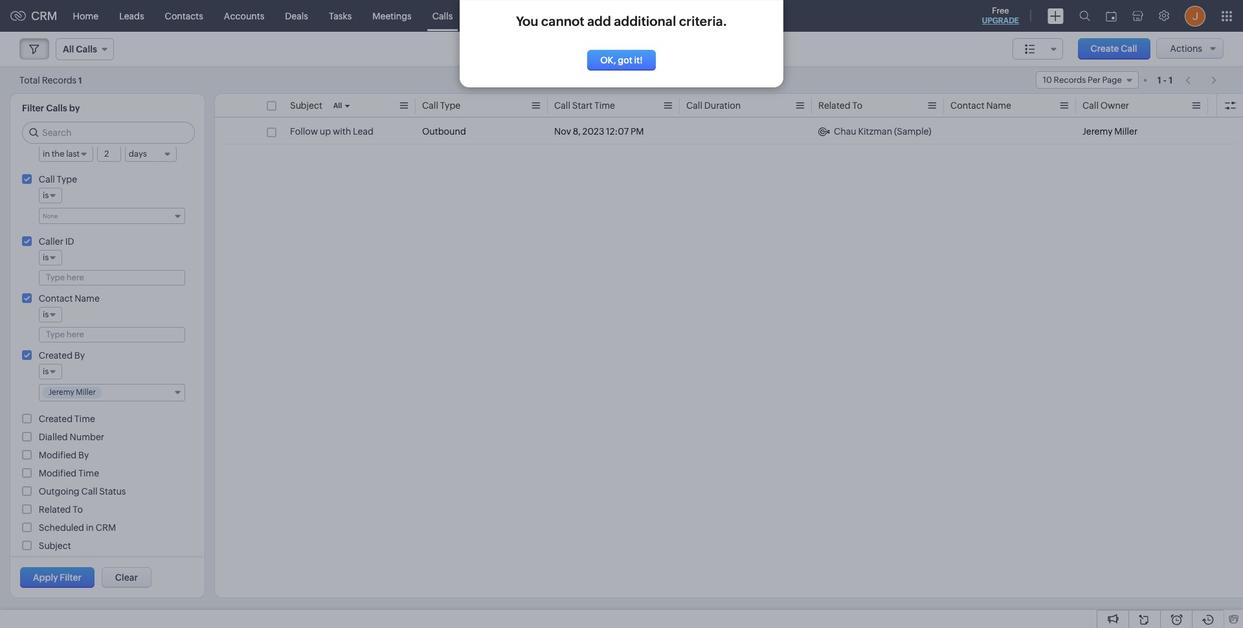 Task type: describe. For each thing, give the bounding box(es) containing it.
call up outbound
[[422, 100, 439, 111]]

scheduled
[[39, 523, 84, 533]]

1 vertical spatial crm
[[96, 523, 116, 533]]

contacts
[[165, 11, 203, 21]]

tasks
[[329, 11, 352, 21]]

outgoing call status
[[39, 487, 126, 497]]

modified for modified time
[[39, 468, 77, 479]]

1 horizontal spatial contact
[[951, 100, 985, 111]]

call up caller
[[39, 174, 55, 185]]

status
[[99, 487, 126, 497]]

0 vertical spatial time
[[595, 100, 615, 111]]

0 vertical spatial related
[[819, 100, 851, 111]]

0 vertical spatial to
[[853, 100, 863, 111]]

12:07
[[606, 126, 629, 137]]

0 vertical spatial filter
[[22, 103, 44, 113]]

by
[[69, 103, 80, 113]]

created time
[[39, 414, 95, 424]]

criteria.
[[679, 14, 728, 29]]

0 horizontal spatial crm
[[31, 9, 57, 23]]

chau kitzman (sample) link
[[819, 125, 932, 138]]

scheduled in crm
[[39, 523, 116, 533]]

1 for 1 - 1
[[1169, 75, 1173, 85]]

lead
[[353, 126, 374, 137]]

actions
[[1171, 43, 1203, 54]]

deals
[[285, 11, 308, 21]]

nov 8, 2023 12:07 pm
[[555, 126, 644, 137]]

calls link
[[422, 0, 463, 31]]

duration
[[705, 100, 741, 111]]

1 vertical spatial contact name
[[39, 293, 100, 304]]

ok, got it!
[[601, 55, 643, 65]]

by for modified by
[[78, 450, 89, 461]]

1 vertical spatial calls
[[46, 103, 67, 113]]

1 for total records 1
[[78, 75, 82, 85]]

outgoing
[[39, 487, 80, 497]]

caller id
[[39, 236, 74, 247]]

0 vertical spatial type
[[440, 100, 461, 111]]

it!
[[635, 55, 643, 65]]

time for created time
[[74, 414, 95, 424]]

leads link
[[109, 0, 155, 31]]

created for created time
[[39, 414, 73, 424]]

modified by
[[39, 450, 89, 461]]

jeremy miller
[[1083, 126, 1138, 137]]

projects link
[[699, 0, 754, 31]]

8,
[[573, 126, 581, 137]]

upgrade
[[983, 16, 1020, 25]]

contacts link
[[155, 0, 214, 31]]

follow up with lead
[[290, 126, 374, 137]]

modified time
[[39, 468, 99, 479]]

call duration
[[687, 100, 741, 111]]

free upgrade
[[983, 6, 1020, 25]]

apply filter button
[[20, 568, 95, 588]]

call left status
[[81, 487, 97, 497]]

1 horizontal spatial related to
[[819, 100, 863, 111]]

filter calls by
[[22, 103, 80, 113]]

start
[[573, 100, 593, 111]]

total
[[19, 75, 40, 85]]

all
[[333, 102, 342, 109]]

chau
[[834, 126, 857, 137]]

visits link
[[656, 0, 699, 31]]

campaigns link
[[517, 0, 586, 31]]

got
[[618, 55, 633, 65]]

1 vertical spatial name
[[75, 293, 100, 304]]

1 vertical spatial related
[[39, 505, 71, 515]]

modified for modified by
[[39, 450, 77, 461]]

miller
[[1115, 126, 1138, 137]]

created by
[[39, 350, 85, 361]]

accounts
[[224, 11, 265, 21]]

0 horizontal spatial call type
[[39, 174, 77, 185]]

visits
[[666, 11, 688, 21]]

1 horizontal spatial calls
[[433, 11, 453, 21]]

1 vertical spatial type
[[57, 174, 77, 185]]

free
[[993, 6, 1010, 16]]

1 vertical spatial subject
[[39, 541, 71, 551]]

additional
[[614, 14, 677, 29]]

by for created by
[[74, 350, 85, 361]]

campaigns
[[528, 11, 576, 21]]

(sample)
[[895, 126, 932, 137]]

create call button
[[1078, 38, 1151, 60]]

1 vertical spatial related to
[[39, 505, 83, 515]]

1 horizontal spatial 1
[[1158, 75, 1162, 85]]



Task type: locate. For each thing, give the bounding box(es) containing it.
0 vertical spatial name
[[987, 100, 1012, 111]]

meetings link
[[362, 0, 422, 31]]

to up 'chau'
[[853, 100, 863, 111]]

clear
[[115, 573, 138, 583]]

documents
[[597, 11, 646, 21]]

1 horizontal spatial subject
[[290, 100, 323, 111]]

chau kitzman (sample)
[[834, 126, 932, 137]]

1 horizontal spatial filter
[[60, 573, 82, 583]]

call
[[1121, 43, 1138, 54], [422, 100, 439, 111], [555, 100, 571, 111], [687, 100, 703, 111], [1083, 100, 1099, 111], [39, 174, 55, 185], [81, 487, 97, 497]]

0 vertical spatial call type
[[422, 100, 461, 111]]

0 horizontal spatial type
[[57, 174, 77, 185]]

dialled number
[[39, 432, 104, 442]]

0 horizontal spatial name
[[75, 293, 100, 304]]

create
[[1091, 43, 1120, 54]]

2 created from the top
[[39, 414, 73, 424]]

tasks link
[[319, 0, 362, 31]]

apply filter
[[33, 573, 82, 583]]

home
[[73, 11, 99, 21]]

0 horizontal spatial filter
[[22, 103, 44, 113]]

-
[[1164, 75, 1167, 85]]

ok,
[[601, 55, 616, 65]]

add
[[588, 14, 611, 29]]

0 vertical spatial created
[[39, 350, 73, 361]]

you
[[516, 14, 539, 29]]

time up the outgoing call status
[[78, 468, 99, 479]]

call left duration
[[687, 100, 703, 111]]

related to up 'chau'
[[819, 100, 863, 111]]

0 horizontal spatial related
[[39, 505, 71, 515]]

call type
[[422, 100, 461, 111], [39, 174, 77, 185]]

id
[[65, 236, 74, 247]]

1 horizontal spatial type
[[440, 100, 461, 111]]

related up 'chau'
[[819, 100, 851, 111]]

1 horizontal spatial name
[[987, 100, 1012, 111]]

1 vertical spatial by
[[78, 450, 89, 461]]

0 horizontal spatial related to
[[39, 505, 83, 515]]

0 horizontal spatial contact name
[[39, 293, 100, 304]]

2 modified from the top
[[39, 468, 77, 479]]

to
[[853, 100, 863, 111], [73, 505, 83, 515]]

created up dialled
[[39, 414, 73, 424]]

0 vertical spatial subject
[[290, 100, 323, 111]]

nov
[[555, 126, 571, 137]]

1 left -
[[1158, 75, 1162, 85]]

0 horizontal spatial contact
[[39, 293, 73, 304]]

call type up outbound
[[422, 100, 461, 111]]

filter
[[22, 103, 44, 113], [60, 573, 82, 583]]

modified down dialled
[[39, 450, 77, 461]]

0 vertical spatial calls
[[433, 11, 453, 21]]

1 inside total records 1
[[78, 75, 82, 85]]

total records 1
[[19, 75, 82, 85]]

1 vertical spatial time
[[74, 414, 95, 424]]

pm
[[631, 126, 644, 137]]

0 horizontal spatial 1
[[78, 75, 82, 85]]

call start time
[[555, 100, 615, 111]]

leads
[[119, 11, 144, 21]]

apply
[[33, 573, 58, 583]]

Type here text field
[[40, 271, 185, 285]]

time
[[595, 100, 615, 111], [74, 414, 95, 424], [78, 468, 99, 479]]

1 vertical spatial filter
[[60, 573, 82, 583]]

created down type here text field at the bottom left of page
[[39, 350, 73, 361]]

subject down the scheduled
[[39, 541, 71, 551]]

time right start
[[595, 100, 615, 111]]

calls left the by
[[46, 103, 67, 113]]

1 horizontal spatial related
[[819, 100, 851, 111]]

home link
[[63, 0, 109, 31]]

2 horizontal spatial 1
[[1169, 75, 1173, 85]]

Type here text field
[[40, 328, 185, 342]]

1 horizontal spatial crm
[[96, 523, 116, 533]]

1 - 1
[[1158, 75, 1173, 85]]

2 vertical spatial time
[[78, 468, 99, 479]]

related to up the scheduled
[[39, 505, 83, 515]]

documents link
[[586, 0, 656, 31]]

1
[[1158, 75, 1162, 85], [1169, 75, 1173, 85], [78, 75, 82, 85]]

jeremy
[[1083, 126, 1113, 137]]

1 vertical spatial to
[[73, 505, 83, 515]]

type up the id
[[57, 174, 77, 185]]

records
[[42, 75, 77, 85]]

up
[[320, 126, 331, 137]]

follow up with lead link
[[290, 125, 374, 138]]

call left start
[[555, 100, 571, 111]]

0 vertical spatial crm
[[31, 9, 57, 23]]

projects
[[709, 11, 743, 21]]

by
[[74, 350, 85, 361], [78, 450, 89, 461]]

1 vertical spatial modified
[[39, 468, 77, 479]]

caller
[[39, 236, 63, 247]]

filter inside button
[[60, 573, 82, 583]]

time up "number"
[[74, 414, 95, 424]]

1 modified from the top
[[39, 450, 77, 461]]

0 horizontal spatial calls
[[46, 103, 67, 113]]

modified up the outgoing
[[39, 468, 77, 479]]

0 vertical spatial modified
[[39, 450, 77, 461]]

follow
[[290, 126, 318, 137]]

type up outbound
[[440, 100, 461, 111]]

outbound
[[422, 126, 466, 137]]

owner
[[1101, 100, 1130, 111]]

in
[[86, 523, 94, 533]]

by down "number"
[[78, 450, 89, 461]]

by down type here text field at the bottom left of page
[[74, 350, 85, 361]]

time for modified time
[[78, 468, 99, 479]]

modified
[[39, 450, 77, 461], [39, 468, 77, 479]]

crm left home at top
[[31, 9, 57, 23]]

navigation
[[1180, 71, 1224, 89]]

ok, got it! button
[[588, 50, 656, 71]]

1 vertical spatial contact
[[39, 293, 73, 304]]

with
[[333, 126, 351, 137]]

0 horizontal spatial to
[[73, 505, 83, 515]]

call left owner
[[1083, 100, 1099, 111]]

call type up caller id
[[39, 174, 77, 185]]

contact
[[951, 100, 985, 111], [39, 293, 73, 304]]

1 horizontal spatial contact name
[[951, 100, 1012, 111]]

contact name
[[951, 100, 1012, 111], [39, 293, 100, 304]]

subject up follow
[[290, 100, 323, 111]]

0 vertical spatial related to
[[819, 100, 863, 111]]

1 horizontal spatial call type
[[422, 100, 461, 111]]

dialled
[[39, 432, 68, 442]]

related
[[819, 100, 851, 111], [39, 505, 71, 515]]

1 vertical spatial created
[[39, 414, 73, 424]]

1 created from the top
[[39, 350, 73, 361]]

1 right -
[[1169, 75, 1173, 85]]

crm link
[[10, 9, 57, 23]]

call owner
[[1083, 100, 1130, 111]]

1 right records
[[78, 75, 82, 85]]

None text field
[[98, 147, 120, 161]]

Search text field
[[23, 122, 194, 143]]

deals link
[[275, 0, 319, 31]]

call right create
[[1121, 43, 1138, 54]]

2023
[[583, 126, 605, 137]]

0 vertical spatial by
[[74, 350, 85, 361]]

1 vertical spatial call type
[[39, 174, 77, 185]]

created
[[39, 350, 73, 361], [39, 414, 73, 424]]

0 vertical spatial contact name
[[951, 100, 1012, 111]]

accounts link
[[214, 0, 275, 31]]

create call
[[1091, 43, 1138, 54]]

call inside 'button'
[[1121, 43, 1138, 54]]

related down the outgoing
[[39, 505, 71, 515]]

you cannot add additional criteria.
[[516, 14, 728, 29]]

1 horizontal spatial to
[[853, 100, 863, 111]]

kitzman
[[859, 126, 893, 137]]

created for created by
[[39, 350, 73, 361]]

meetings
[[373, 11, 412, 21]]

0 vertical spatial contact
[[951, 100, 985, 111]]

filter down total
[[22, 103, 44, 113]]

crm right in
[[96, 523, 116, 533]]

0 horizontal spatial subject
[[39, 541, 71, 551]]

to up scheduled in crm
[[73, 505, 83, 515]]

number
[[70, 432, 104, 442]]

calls right meetings link
[[433, 11, 453, 21]]

related to
[[819, 100, 863, 111], [39, 505, 83, 515]]

cannot
[[542, 14, 585, 29]]

type
[[440, 100, 461, 111], [57, 174, 77, 185]]

filter right apply at bottom left
[[60, 573, 82, 583]]



Task type: vqa. For each thing, say whether or not it's contained in the screenshot.
Other Modules field
no



